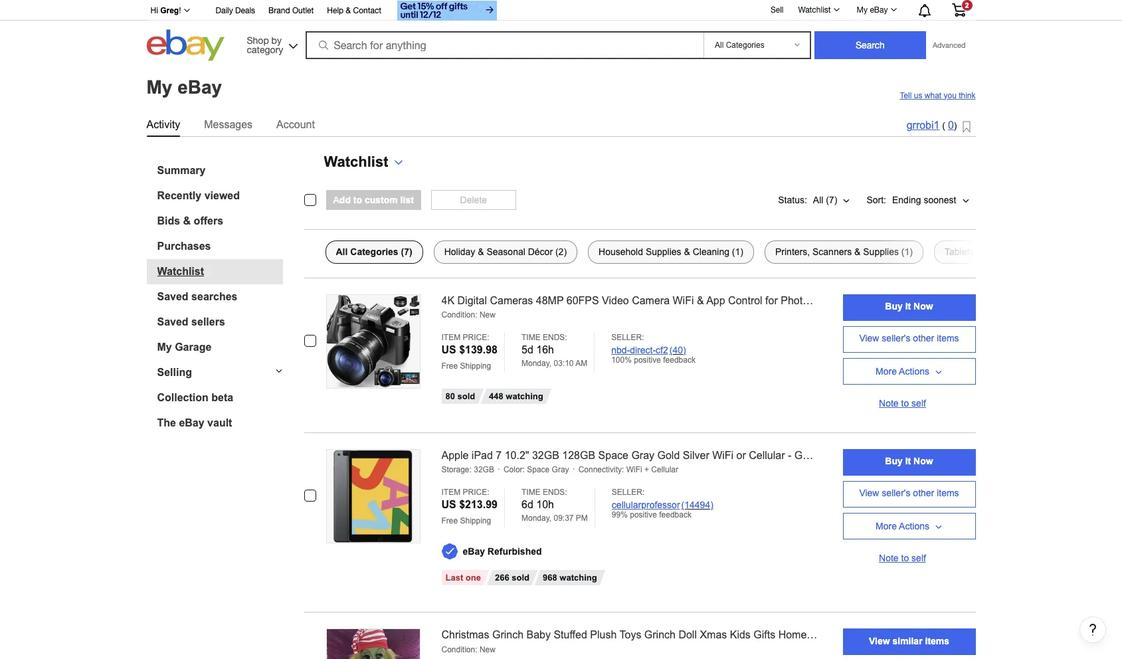 Task type: locate. For each thing, give the bounding box(es) containing it.
ends: inside the time ends: 6d 10h monday, 09:37 pm
[[543, 488, 567, 497]]

monday, inside the time ends: 6d 10h monday, 09:37 pm
[[522, 514, 552, 523]]

last one
[[446, 573, 481, 583]]

2 free from the top
[[442, 516, 458, 526]]

0 vertical spatial it
[[905, 301, 911, 312]]

delete button
[[431, 190, 516, 210]]

& inside account navigation
[[346, 6, 351, 15]]

1 vertical spatial my ebay
[[147, 77, 222, 98]]

1 vertical spatial my
[[147, 77, 172, 98]]

2 horizontal spatial &
[[697, 295, 704, 306]]

price: inside item price: us $139.98 free shipping
[[463, 333, 489, 342]]

shipping
[[460, 362, 491, 371], [460, 516, 491, 526]]

video
[[602, 295, 629, 306]]

1 vertical spatial view
[[859, 488, 879, 498]]

sort: ending soonest
[[867, 194, 956, 205]]

decor
[[810, 629, 838, 641]]

1 buy it now button from the top
[[843, 294, 976, 321]]

collection beta
[[157, 392, 233, 403]]

kids
[[730, 629, 751, 641]]

my inside 'link'
[[857, 5, 868, 15]]

note down more actions dropdown button
[[879, 398, 899, 408]]

view seller's other items
[[859, 333, 959, 344], [859, 488, 959, 498]]

positive
[[634, 356, 661, 365], [630, 510, 657, 520]]

my for my garage link
[[157, 341, 172, 352]]

items up more actions popup button
[[937, 488, 959, 498]]

christmas grinch baby stuffed plush toys grinch doll xmas kids gifts home decor condition: new
[[442, 629, 838, 655]]

1 new from the top
[[480, 310, 496, 320]]

other
[[913, 333, 934, 344], [913, 488, 934, 498]]

2 note from the top
[[879, 552, 899, 563]]

2 price: from the top
[[463, 488, 489, 497]]

to down more actions popup button
[[901, 552, 909, 563]]

cellular down gold
[[651, 465, 678, 475]]

saved up my garage
[[157, 316, 188, 327]]

sell
[[771, 5, 784, 14]]

seller's up more actions dropdown button
[[882, 333, 911, 344]]

greg
[[160, 6, 179, 15]]

other up more actions popup button
[[913, 488, 934, 498]]

free inside item price: us $139.98 free shipping
[[442, 362, 458, 371]]

1 vertical spatial seller:
[[612, 488, 645, 497]]

1 seller's from the top
[[882, 333, 911, 344]]

watching right 968
[[560, 573, 597, 583]]

)
[[954, 121, 957, 131]]

2 more from the top
[[876, 521, 897, 531]]

2 note to self from the top
[[879, 552, 926, 563]]

monday, down '10h'
[[522, 514, 552, 523]]

apple
[[442, 450, 469, 461]]

feedback inside seller: nbd-direct-cf2 (40) 100% positive feedback
[[663, 356, 696, 365]]

& right 'bids' at the top
[[183, 215, 191, 226]]

more actions inside popup button
[[876, 521, 930, 531]]

1 note from the top
[[879, 398, 899, 408]]

1 buy it now from the top
[[885, 301, 933, 312]]

2 view seller's other items button from the top
[[843, 481, 976, 507]]

free
[[442, 362, 458, 371], [442, 516, 458, 526]]

ending
[[892, 194, 921, 205]]

price: up $213.99
[[463, 488, 489, 497]]

1 item from the top
[[442, 333, 461, 342]]

1 vertical spatial 32gb
[[474, 465, 494, 475]]

self down more actions popup button
[[912, 552, 926, 563]]

note for apple ipad 7 10.2" 32gb 128gb space gray gold silver wifi or cellular - good
[[879, 552, 899, 563]]

free up 80
[[442, 362, 458, 371]]

ends: up 16h
[[543, 333, 567, 342]]

1 vertical spatial view seller's other items
[[859, 488, 959, 498]]

to right add
[[353, 194, 362, 205]]

0 vertical spatial buy it now button
[[843, 294, 976, 321]]

condition: down christmas
[[442, 645, 477, 655]]

1 horizontal spatial watchlist
[[324, 153, 388, 170]]

1 vertical spatial gray
[[552, 465, 569, 475]]

watchlist link up the saved searches link at the left
[[157, 265, 283, 277]]

the ebay vault link
[[157, 417, 283, 429]]

0 vertical spatial free
[[442, 362, 458, 371]]

ends: up '10h'
[[543, 488, 567, 497]]

0 vertical spatial sold
[[458, 392, 475, 402]]

price: for $213.99
[[463, 488, 489, 497]]

0 vertical spatial view seller's other items
[[859, 333, 959, 344]]

1 vertical spatial note
[[879, 552, 899, 563]]

wifi right camera
[[673, 295, 694, 306]]

0 vertical spatial my
[[857, 5, 868, 15]]

1 time from the top
[[522, 333, 541, 342]]

2 now from the top
[[914, 456, 933, 466]]

seller: up the nbd-
[[611, 333, 644, 342]]

actions for apple ipad 7 10.2" 32gb 128gb space gray gold silver wifi or cellular - good
[[899, 521, 930, 531]]

other for apple ipad 7 10.2" 32gb 128gb space gray gold silver wifi or cellular - good
[[913, 488, 934, 498]]

0 vertical spatial watchlist link
[[791, 2, 846, 18]]

now
[[914, 301, 933, 312], [914, 456, 933, 466]]

2 us from the top
[[442, 499, 456, 510]]

photography
[[781, 295, 841, 306]]

seller's for 4k digital cameras 48mp 60fps video camera wifi & app control for photography
[[882, 333, 911, 344]]

christmas grinch baby stuffed plush toys grinch doll xmas kids gifts home decor link
[[442, 629, 838, 643]]

new down christmas
[[480, 645, 496, 655]]

purchases
[[157, 240, 211, 251]]

sold for 266 sold
[[512, 573, 530, 583]]

to for apple ipad 7 10.2" 32gb 128gb space gray gold silver wifi or cellular - good
[[901, 552, 909, 563]]

2 shipping from the top
[[460, 516, 491, 526]]

time inside time ends: 5d 16h monday, 03:10 am
[[522, 333, 541, 342]]

wifi left +
[[626, 465, 642, 475]]

2 seller: from the top
[[612, 488, 645, 497]]

shipping inside item price: us $213.99 free shipping
[[460, 516, 491, 526]]

1 vertical spatial us
[[442, 499, 456, 510]]

actions
[[899, 366, 930, 376], [899, 521, 930, 531]]

note down more actions popup button
[[879, 552, 899, 563]]

80 sold
[[446, 392, 475, 402]]

new inside 4k digital cameras 48mp 60fps video camera wifi & app control for photography condition: new
[[480, 310, 496, 320]]

now up more actions dropdown button
[[914, 301, 933, 312]]

0 vertical spatial item
[[442, 333, 461, 342]]

price: up $139.98
[[463, 333, 489, 342]]

2 horizontal spatial watchlist
[[798, 5, 831, 15]]

space right color
[[527, 465, 550, 475]]

buy it now button up more actions popup button
[[843, 449, 976, 475]]

1 vertical spatial seller's
[[882, 488, 911, 498]]

item up $139.98
[[442, 333, 461, 342]]

2
[[965, 1, 969, 9]]

1 horizontal spatial my ebay
[[857, 5, 888, 15]]

2 it from the top
[[905, 456, 911, 466]]

note to self button down more actions dropdown button
[[843, 390, 976, 416]]

view seller's other items up more actions popup button
[[859, 488, 959, 498]]

0 vertical spatial saved
[[157, 291, 188, 302]]

view seller's other items up more actions dropdown button
[[859, 333, 959, 344]]

monday, for 16h
[[522, 359, 552, 368]]

1 horizontal spatial :
[[523, 465, 525, 475]]

0 vertical spatial seller's
[[882, 333, 911, 344]]

1 it from the top
[[905, 301, 911, 312]]

us for us $139.98
[[442, 344, 456, 356]]

2 new from the top
[[480, 645, 496, 655]]

1 view seller's other items from the top
[[859, 333, 959, 344]]

positive right 100%
[[634, 356, 661, 365]]

0 horizontal spatial grinch
[[492, 629, 524, 641]]

2 vertical spatial items
[[925, 636, 950, 646]]

1 vertical spatial note to self
[[879, 552, 926, 563]]

2 time from the top
[[522, 488, 541, 497]]

1 vertical spatial monday,
[[522, 514, 552, 523]]

1 saved from the top
[[157, 291, 188, 302]]

status:
[[778, 194, 807, 205]]

saved up saved sellers
[[157, 291, 188, 302]]

my garage
[[157, 341, 212, 352]]

0 horizontal spatial wifi
[[626, 465, 642, 475]]

new inside the christmas grinch baby stuffed plush toys grinch doll xmas kids gifts home decor condition: new
[[480, 645, 496, 655]]

0 vertical spatial new
[[480, 310, 496, 320]]

cf2
[[656, 345, 668, 356]]

sold right 80
[[458, 392, 475, 402]]

free down storage
[[442, 516, 458, 526]]

searches
[[191, 291, 238, 302]]

watchlist link right sell
[[791, 2, 846, 18]]

1 vertical spatial actions
[[899, 521, 930, 531]]

item inside item price: us $213.99 free shipping
[[442, 488, 461, 497]]

time inside the time ends: 6d 10h monday, 09:37 pm
[[522, 488, 541, 497]]

items up more actions dropdown button
[[937, 333, 959, 344]]

& right help
[[346, 6, 351, 15]]

price: inside item price: us $213.99 free shipping
[[463, 488, 489, 497]]

condition: down 4k
[[442, 310, 477, 320]]

view up more actions dropdown button
[[859, 333, 879, 344]]

1 vertical spatial self
[[912, 552, 926, 563]]

my ebay inside main content
[[147, 77, 222, 98]]

none submit inside shop by category banner
[[815, 31, 926, 59]]

get an extra 15% off image
[[397, 1, 497, 21]]

1 vertical spatial feedback
[[659, 510, 692, 520]]

more actions inside dropdown button
[[876, 366, 930, 376]]

grinch
[[492, 629, 524, 641], [644, 629, 676, 641]]

price: for $139.98
[[463, 333, 489, 342]]

note to self down more actions dropdown button
[[879, 398, 926, 408]]

free for us $213.99
[[442, 516, 458, 526]]

32gb down ipad
[[474, 465, 494, 475]]

my ebay main content
[[5, 64, 1117, 659]]

saved sellers link
[[157, 316, 283, 328]]

time for 6d
[[522, 488, 541, 497]]

1 self from the top
[[912, 398, 926, 408]]

1 vertical spatial buy it now button
[[843, 449, 976, 475]]

0 vertical spatial shipping
[[460, 362, 491, 371]]

2 self from the top
[[912, 552, 926, 563]]

1 condition: from the top
[[442, 310, 477, 320]]

$213.99
[[459, 499, 498, 510]]

0 vertical spatial positive
[[634, 356, 661, 365]]

1 more actions from the top
[[876, 366, 930, 376]]

2 actions from the top
[[899, 521, 930, 531]]

xmas
[[700, 629, 727, 641]]

us left $139.98
[[442, 344, 456, 356]]

2 buy it now button from the top
[[843, 449, 976, 475]]

1 now from the top
[[914, 301, 933, 312]]

2 buy it now from the top
[[885, 456, 933, 466]]

direct-
[[630, 345, 656, 356]]

sold for 80 sold
[[458, 392, 475, 402]]

us inside item price: us $139.98 free shipping
[[442, 344, 456, 356]]

now for apple ipad 7 10.2" 32gb 128gb space gray gold silver wifi or cellular - good
[[914, 456, 933, 466]]

2 note to self button from the top
[[843, 545, 976, 571]]

new down digital on the left
[[480, 310, 496, 320]]

category
[[247, 44, 283, 55]]

refurbished
[[488, 546, 542, 557]]

buy it now button for 4k digital cameras 48mp 60fps video camera wifi & app control for photography
[[843, 294, 976, 321]]

2 saved from the top
[[157, 316, 188, 327]]

note to self down more actions popup button
[[879, 552, 926, 563]]

2 vertical spatial watchlist
[[157, 265, 204, 277]]

time ends: 5d 16h monday, 03:10 am
[[522, 333, 587, 368]]

other for 4k digital cameras 48mp 60fps video camera wifi & app control for photography
[[913, 333, 934, 344]]

actions inside dropdown button
[[899, 366, 930, 376]]

help, opens dialogs image
[[1086, 623, 1100, 637]]

more inside dropdown button
[[876, 366, 897, 376]]

0 horizontal spatial :
[[469, 465, 472, 475]]

: down ipad
[[469, 465, 472, 475]]

1 vertical spatial time
[[522, 488, 541, 497]]

1 vertical spatial other
[[913, 488, 934, 498]]

watchlist up add
[[324, 153, 388, 170]]

0 vertical spatial time
[[522, 333, 541, 342]]

2 view seller's other items from the top
[[859, 488, 959, 498]]

saved for saved sellers
[[157, 316, 188, 327]]

1 : from the left
[[469, 465, 472, 475]]

2 vertical spatial view
[[869, 636, 890, 646]]

seller: up cellularprofessor link
[[612, 488, 645, 497]]

1 more from the top
[[876, 366, 897, 376]]

16h
[[536, 344, 554, 356]]

6d
[[522, 499, 533, 510]]

advanced link
[[926, 32, 972, 58]]

brand outlet
[[269, 6, 314, 15]]

condition: inside the christmas grinch baby stuffed plush toys grinch doll xmas kids gifts home decor condition: new
[[442, 645, 477, 655]]

0 vertical spatial buy
[[885, 301, 903, 312]]

1 note to self button from the top
[[843, 390, 976, 416]]

brand
[[269, 6, 290, 15]]

2 vertical spatial wifi
[[626, 465, 642, 475]]

1 vertical spatial to
[[901, 398, 909, 408]]

view seller's other items button up more actions popup button
[[843, 481, 976, 507]]

2 : from the left
[[523, 465, 525, 475]]

collection beta link
[[157, 392, 283, 404]]

grrobi1 ( 0 )
[[907, 120, 957, 131]]

positive inside seller: cellularprofessor (14494) 99% positive feedback
[[630, 510, 657, 520]]

0 vertical spatial note
[[879, 398, 899, 408]]

Search for anything text field
[[307, 33, 701, 58]]

3 : from the left
[[622, 465, 624, 475]]

32gb
[[532, 450, 559, 461], [474, 465, 494, 475]]

1 vertical spatial note to self button
[[843, 545, 976, 571]]

2 monday, from the top
[[522, 514, 552, 523]]

it for 4k digital cameras 48mp 60fps video camera wifi & app control for photography
[[905, 301, 911, 312]]

0 vertical spatial note to self button
[[843, 390, 976, 416]]

space up connectivity on the bottom right of page
[[598, 450, 629, 461]]

activity
[[147, 119, 180, 130]]

bids & offers link
[[157, 215, 283, 227]]

& left app
[[697, 295, 704, 306]]

think
[[959, 91, 976, 100]]

& for offers
[[183, 215, 191, 226]]

watchlist
[[798, 5, 831, 15], [324, 153, 388, 170], [157, 265, 204, 277]]

4k
[[442, 295, 455, 306]]

free inside item price: us $213.99 free shipping
[[442, 516, 458, 526]]

seller: inside seller: nbd-direct-cf2 (40) 100% positive feedback
[[611, 333, 644, 342]]

10h
[[536, 499, 554, 510]]

us left $213.99
[[442, 499, 456, 510]]

watchlist inside account navigation
[[798, 5, 831, 15]]

wifi left "or"
[[712, 450, 734, 461]]

0 vertical spatial monday,
[[522, 359, 552, 368]]

view left similar
[[869, 636, 890, 646]]

shipping down $213.99
[[460, 516, 491, 526]]

1 vertical spatial space
[[527, 465, 550, 475]]

0 vertical spatial us
[[442, 344, 456, 356]]

item inside item price: us $139.98 free shipping
[[442, 333, 461, 342]]

ends: inside time ends: 5d 16h monday, 03:10 am
[[543, 333, 567, 342]]

128gb
[[562, 450, 595, 461]]

buy it now up more actions popup button
[[885, 456, 933, 466]]

2 condition: from the top
[[442, 645, 477, 655]]

control
[[728, 295, 763, 306]]

make this page your my ebay homepage image
[[962, 121, 970, 133]]

1 vertical spatial new
[[480, 645, 496, 655]]

0 horizontal spatial cellular
[[651, 465, 678, 475]]

1 ends: from the top
[[543, 333, 567, 342]]

more actions for apple ipad 7 10.2" 32gb 128gb space gray gold silver wifi or cellular - good
[[876, 521, 930, 531]]

account link
[[276, 116, 315, 133]]

1 view seller's other items button from the top
[[843, 326, 976, 352]]

monday, down 16h
[[522, 359, 552, 368]]

1 vertical spatial condition:
[[442, 645, 477, 655]]

0 vertical spatial watchlist
[[798, 5, 831, 15]]

10.2"
[[505, 450, 529, 461]]

view seller's other items button up more actions dropdown button
[[843, 326, 976, 352]]

0 vertical spatial actions
[[899, 366, 930, 376]]

contact
[[353, 6, 381, 15]]

448
[[489, 392, 504, 402]]

nbd-direct-cf2 link
[[611, 345, 668, 356]]

gray down the "128gb"
[[552, 465, 569, 475]]

: down apple ipad 7 10.2" 32gb 128gb space gray gold silver wifi or cellular - good link
[[622, 465, 624, 475]]

positive inside seller: nbd-direct-cf2 (40) 100% positive feedback
[[634, 356, 661, 365]]

other up more actions dropdown button
[[913, 333, 934, 344]]

items for apple ipad 7 10.2" 32gb 128gb space gray gold silver wifi or cellular - good
[[937, 488, 959, 498]]

0 vertical spatial to
[[353, 194, 362, 205]]

item down storage
[[442, 488, 461, 497]]

0 vertical spatial &
[[346, 6, 351, 15]]

1 seller: from the top
[[611, 333, 644, 342]]

2 link
[[944, 0, 974, 19]]

2 other from the top
[[913, 488, 934, 498]]

2 ends: from the top
[[543, 488, 567, 497]]

more inside popup button
[[876, 521, 897, 531]]

self down more actions dropdown button
[[912, 398, 926, 408]]

custom
[[365, 194, 398, 205]]

seller: inside seller: cellularprofessor (14494) 99% positive feedback
[[612, 488, 645, 497]]

1 vertical spatial it
[[905, 456, 911, 466]]

$139.98
[[459, 344, 498, 356]]

or
[[737, 450, 746, 461]]

1 free from the top
[[442, 362, 458, 371]]

selling
[[157, 366, 192, 378]]

0 vertical spatial buy it now
[[885, 301, 933, 312]]

view inside button
[[869, 636, 890, 646]]

us
[[914, 91, 923, 100]]

it
[[905, 301, 911, 312], [905, 456, 911, 466]]

0 vertical spatial self
[[912, 398, 926, 408]]

note to self button for apple ipad 7 10.2" 32gb 128gb space gray gold silver wifi or cellular - good
[[843, 545, 976, 571]]

: for storage
[[469, 465, 472, 475]]

1 vertical spatial item
[[442, 488, 461, 497]]

1 vertical spatial more actions
[[876, 521, 930, 531]]

1 vertical spatial watching
[[560, 573, 597, 583]]

free for us $139.98
[[442, 362, 458, 371]]

sell link
[[765, 5, 790, 14]]

1 vertical spatial view seller's other items button
[[843, 481, 976, 507]]

1 vertical spatial positive
[[630, 510, 657, 520]]

0 horizontal spatial watchlist
[[157, 265, 204, 277]]

: down 10.2"
[[523, 465, 525, 475]]

cellular left -
[[749, 450, 785, 461]]

positive right 99%
[[630, 510, 657, 520]]

1 vertical spatial watchlist
[[324, 153, 388, 170]]

1 price: from the top
[[463, 333, 489, 342]]

4k digital cameras 48mp 60fps video camera wifi & app control for photography image
[[327, 295, 420, 387]]

1 monday, from the top
[[522, 359, 552, 368]]

to for 4k digital cameras 48mp 60fps video camera wifi & app control for photography
[[901, 398, 909, 408]]

buy it now for apple ipad 7 10.2" 32gb 128gb space gray gold silver wifi or cellular - good
[[885, 456, 933, 466]]

None submit
[[815, 31, 926, 59]]

& for contact
[[346, 6, 351, 15]]

grinch left doll
[[644, 629, 676, 641]]

view for apple ipad 7 10.2" 32gb 128gb space gray gold silver wifi or cellular - good
[[859, 488, 879, 498]]

condition: for christmas
[[442, 645, 477, 655]]

to inside add to custom list button
[[353, 194, 362, 205]]

2 vertical spatial &
[[697, 295, 704, 306]]

note for 4k digital cameras 48mp 60fps video camera wifi & app control for photography
[[879, 398, 899, 408]]

gray up +
[[631, 450, 655, 461]]

0 vertical spatial my ebay
[[857, 5, 888, 15]]

0 vertical spatial feedback
[[663, 356, 696, 365]]

2 item from the top
[[442, 488, 461, 497]]

view up more actions popup button
[[859, 488, 879, 498]]

item
[[442, 333, 461, 342], [442, 488, 461, 497]]

good
[[795, 450, 821, 461]]

us inside item price: us $213.99 free shipping
[[442, 499, 456, 510]]

note to self for apple ipad 7 10.2" 32gb 128gb space gray gold silver wifi or cellular - good
[[879, 552, 926, 563]]

1 actions from the top
[[899, 366, 930, 376]]

2 vertical spatial my
[[157, 341, 172, 352]]

2 seller's from the top
[[882, 488, 911, 498]]

saved searches
[[157, 291, 238, 302]]

grinch left baby
[[492, 629, 524, 641]]

shipping inside item price: us $139.98 free shipping
[[460, 362, 491, 371]]

1 vertical spatial free
[[442, 516, 458, 526]]

1 horizontal spatial watchlist link
[[791, 2, 846, 18]]

my for my ebay 'link'
[[857, 5, 868, 15]]

my ebay
[[857, 5, 888, 15], [147, 77, 222, 98]]

time up 6d
[[522, 488, 541, 497]]

it up more actions dropdown button
[[905, 301, 911, 312]]

: for color
[[523, 465, 525, 475]]

0 vertical spatial wifi
[[673, 295, 694, 306]]

1 vertical spatial saved
[[157, 316, 188, 327]]

1 shipping from the top
[[460, 362, 491, 371]]

seller's up more actions popup button
[[882, 488, 911, 498]]

sold right 266
[[512, 573, 530, 583]]

to down more actions dropdown button
[[901, 398, 909, 408]]

watchlist link
[[791, 2, 846, 18], [157, 265, 283, 277]]

1 horizontal spatial grinch
[[644, 629, 676, 641]]

time up 5d
[[522, 333, 541, 342]]

buy it now button up more actions dropdown button
[[843, 294, 976, 321]]

1 vertical spatial shipping
[[460, 516, 491, 526]]

0 vertical spatial ends:
[[543, 333, 567, 342]]

offers
[[194, 215, 223, 226]]

1 note to self from the top
[[879, 398, 926, 408]]

watchlist right sell
[[798, 5, 831, 15]]

03:10
[[554, 359, 574, 368]]

watchlist down "purchases"
[[157, 265, 204, 277]]

(14494) link
[[681, 500, 714, 510]]

more for apple ipad 7 10.2" 32gb 128gb space gray gold silver wifi or cellular - good
[[876, 521, 897, 531]]

:
[[469, 465, 472, 475], [523, 465, 525, 475], [622, 465, 624, 475]]

it up more actions popup button
[[905, 456, 911, 466]]

0 vertical spatial more
[[876, 366, 897, 376]]

2 more actions from the top
[[876, 521, 930, 531]]

watching right 448
[[506, 392, 543, 402]]

1 horizontal spatial gray
[[631, 450, 655, 461]]

1 us from the top
[[442, 344, 456, 356]]

condition: inside 4k digital cameras 48mp 60fps video camera wifi & app control for photography condition: new
[[442, 310, 477, 320]]

0 horizontal spatial gray
[[552, 465, 569, 475]]

daily deals link
[[216, 4, 255, 19]]

actions inside popup button
[[899, 521, 930, 531]]

now up more actions popup button
[[914, 456, 933, 466]]

1 horizontal spatial &
[[346, 6, 351, 15]]

1 vertical spatial now
[[914, 456, 933, 466]]

1 vertical spatial sold
[[512, 573, 530, 583]]

grrobi1 link
[[907, 120, 940, 131]]

1 horizontal spatial sold
[[512, 573, 530, 583]]

note to self button down more actions popup button
[[843, 545, 976, 571]]

sort:
[[867, 194, 886, 205]]

shipping down $139.98
[[460, 362, 491, 371]]

items right similar
[[925, 636, 950, 646]]

seller's for apple ipad 7 10.2" 32gb 128gb space gray gold silver wifi or cellular - good
[[882, 488, 911, 498]]

buy for apple ipad 7 10.2" 32gb 128gb space gray gold silver wifi or cellular - good
[[885, 456, 903, 466]]

32gb up color : space gray
[[532, 450, 559, 461]]

view for 4k digital cameras 48mp 60fps video camera wifi & app control for photography
[[859, 333, 879, 344]]

0 vertical spatial now
[[914, 301, 933, 312]]

more actions
[[876, 366, 930, 376], [876, 521, 930, 531]]

2 horizontal spatial wifi
[[712, 450, 734, 461]]

0 horizontal spatial 32gb
[[474, 465, 494, 475]]

more
[[876, 366, 897, 376], [876, 521, 897, 531]]

1 horizontal spatial watching
[[560, 573, 597, 583]]

1 buy from the top
[[885, 301, 903, 312]]

1 other from the top
[[913, 333, 934, 344]]

watchlist for the left watchlist link
[[157, 265, 204, 277]]

2 vertical spatial to
[[901, 552, 909, 563]]

2 horizontal spatial :
[[622, 465, 624, 475]]

2 buy from the top
[[885, 456, 903, 466]]

buy it now
[[885, 301, 933, 312], [885, 456, 933, 466]]

0 vertical spatial price:
[[463, 333, 489, 342]]

monday, inside time ends: 5d 16h monday, 03:10 am
[[522, 359, 552, 368]]

buy it now up more actions dropdown button
[[885, 301, 933, 312]]



Task type: describe. For each thing, give the bounding box(es) containing it.
1 vertical spatial cellular
[[651, 465, 678, 475]]

help & contact link
[[327, 4, 381, 19]]

buy it now for 4k digital cameras 48mp 60fps video camera wifi & app control for photography
[[885, 301, 933, 312]]

gifts
[[754, 629, 776, 641]]

(40)
[[670, 345, 686, 356]]

0 horizontal spatial space
[[527, 465, 550, 475]]

: for connectivity
[[622, 465, 624, 475]]

baby
[[527, 629, 551, 641]]

ending soonest button
[[886, 186, 976, 213]]

0 vertical spatial space
[[598, 450, 629, 461]]

the
[[157, 417, 176, 428]]

1 vertical spatial wifi
[[712, 450, 734, 461]]

60fps
[[567, 295, 599, 306]]

garage
[[175, 341, 212, 352]]

& inside 4k digital cameras 48mp 60fps video camera wifi & app control for photography condition: new
[[697, 295, 704, 306]]

0 vertical spatial gray
[[631, 450, 655, 461]]

one
[[466, 573, 481, 583]]

more actions button
[[843, 513, 976, 539]]

apple ipad 7 10.2" 32gb 128gb space gray gold silver wifi or cellular - good image
[[333, 450, 413, 543]]

what
[[925, 91, 942, 100]]

viewed
[[204, 190, 240, 201]]

it for apple ipad 7 10.2" 32gb 128gb space gray gold silver wifi or cellular - good
[[905, 456, 911, 466]]

shipping for $139.98
[[460, 362, 491, 371]]

hi greg !
[[150, 6, 181, 15]]

tell
[[900, 91, 912, 100]]

advanced
[[933, 41, 966, 49]]

digital
[[457, 295, 487, 306]]

buy it now button for apple ipad 7 10.2" 32gb 128gb space gray gold silver wifi or cellular - good
[[843, 449, 976, 475]]

last
[[446, 573, 463, 583]]

more actions for 4k digital cameras 48mp 60fps video camera wifi & app control for photography
[[876, 366, 930, 376]]

delete
[[460, 194, 487, 205]]

wifi inside 4k digital cameras 48mp 60fps video camera wifi & app control for photography condition: new
[[673, 295, 694, 306]]

by
[[271, 35, 282, 46]]

09:37
[[554, 514, 574, 523]]

ebay inside 'link'
[[870, 5, 888, 15]]

more for 4k digital cameras 48mp 60fps video camera wifi & app control for photography
[[876, 366, 897, 376]]

vault
[[207, 417, 232, 428]]

collection
[[157, 392, 209, 403]]

view seller's other items for apple ipad 7 10.2" 32gb 128gb space gray gold silver wifi or cellular - good
[[859, 488, 959, 498]]

note to self button for 4k digital cameras 48mp 60fps video camera wifi & app control for photography
[[843, 390, 976, 416]]

messages link
[[204, 116, 253, 133]]

0 horizontal spatial watchlist link
[[157, 265, 283, 277]]

watchlist inside popup button
[[324, 153, 388, 170]]

ends: for 6d 10h
[[543, 488, 567, 497]]

time for 5d
[[522, 333, 541, 342]]

buy for 4k digital cameras 48mp 60fps video camera wifi & app control for photography
[[885, 301, 903, 312]]

more actions button
[[843, 358, 976, 384]]

hi
[[150, 6, 158, 15]]

condition: for 4k
[[442, 310, 477, 320]]

actions for 4k digital cameras 48mp 60fps video camera wifi & app control for photography
[[899, 366, 930, 376]]

seller: for 5d 16h
[[611, 333, 644, 342]]

items for 4k digital cameras 48mp 60fps video camera wifi & app control for photography
[[937, 333, 959, 344]]

saved for saved searches
[[157, 291, 188, 302]]

seller: for 6d 10h
[[612, 488, 645, 497]]

my ebay link
[[850, 2, 903, 18]]

ipad
[[472, 450, 493, 461]]

silver
[[683, 450, 709, 461]]

note to self for 4k digital cameras 48mp 60fps video camera wifi & app control for photography
[[879, 398, 926, 408]]

0 vertical spatial cellular
[[749, 450, 785, 461]]

account
[[276, 119, 315, 130]]

seller: nbd-direct-cf2 (40) 100% positive feedback
[[611, 333, 696, 365]]

plush
[[590, 629, 617, 641]]

all (7) button
[[807, 186, 857, 213]]

80
[[446, 392, 455, 402]]

storage
[[442, 465, 469, 475]]

stuffed
[[554, 629, 587, 641]]

nbd-
[[611, 345, 630, 356]]

view seller's other items for 4k digital cameras 48mp 60fps video camera wifi & app control for photography
[[859, 333, 959, 344]]

1 horizontal spatial 32gb
[[532, 450, 559, 461]]

4k digital cameras 48mp 60fps video camera wifi & app control for photography condition: new
[[442, 295, 841, 320]]

saved sellers
[[157, 316, 225, 327]]

266
[[495, 573, 509, 583]]

home
[[778, 629, 807, 641]]

time ends: 6d 10h monday, 09:37 pm
[[522, 488, 588, 523]]

selling button
[[147, 366, 283, 378]]

the ebay vault
[[157, 417, 232, 428]]

account navigation
[[143, 0, 976, 23]]

48mp
[[536, 295, 564, 306]]

view seller's other items button for apple ipad 7 10.2" 32gb 128gb space gray gold silver wifi or cellular - good
[[843, 481, 976, 507]]

7
[[496, 450, 502, 461]]

968
[[543, 573, 557, 583]]

christmas grinch baby stuffed plush toys grinch doll xmas kids gifts home decor image
[[327, 629, 420, 659]]

recently
[[157, 190, 201, 201]]

camera
[[632, 295, 670, 306]]

(40) link
[[670, 345, 686, 356]]

shipping for $213.99
[[460, 516, 491, 526]]

daily
[[216, 6, 233, 15]]

2 grinch from the left
[[644, 629, 676, 641]]

list
[[400, 194, 414, 205]]

brand outlet link
[[269, 4, 314, 19]]

apple ipad 7 10.2" 32gb 128gb space gray gold silver wifi or cellular - good link
[[442, 449, 821, 463]]

daily deals
[[216, 6, 255, 15]]

shop by category banner
[[143, 0, 976, 64]]

968 watching
[[543, 573, 597, 583]]

you
[[944, 91, 957, 100]]

watching for 448 watching
[[506, 392, 543, 402]]

feedback inside seller: cellularprofessor (14494) 99% positive feedback
[[659, 510, 692, 520]]

grrobi1
[[907, 120, 940, 131]]

monday, for 10h
[[522, 514, 552, 523]]

items inside button
[[925, 636, 950, 646]]

view seller's other items button for 4k digital cameras 48mp 60fps video camera wifi & app control for photography
[[843, 326, 976, 352]]

beta
[[211, 392, 233, 403]]

new for digital
[[480, 310, 496, 320]]

-
[[788, 450, 792, 461]]

item price: us $213.99 free shipping
[[442, 488, 498, 526]]

gold
[[657, 450, 680, 461]]

us for us $213.99
[[442, 499, 456, 510]]

new for grinch
[[480, 645, 496, 655]]

ends: for 5d 16h
[[543, 333, 567, 342]]

self for apple ipad 7 10.2" 32gb 128gb space gray gold silver wifi or cellular - good
[[912, 552, 926, 563]]

(14494)
[[681, 500, 714, 510]]

self for 4k digital cameras 48mp 60fps video camera wifi & app control for photography
[[912, 398, 926, 408]]

shop by category button
[[241, 30, 301, 58]]

connectivity
[[578, 465, 622, 475]]

shop
[[247, 35, 269, 46]]

toys
[[620, 629, 641, 641]]

(7)
[[826, 194, 837, 205]]

266 sold
[[495, 573, 530, 583]]

item for $139.98
[[442, 333, 461, 342]]

apple ipad 7 10.2" 32gb 128gb space gray gold silver wifi or cellular - good
[[442, 450, 821, 461]]

0 link
[[948, 120, 954, 131]]

outlet
[[292, 6, 314, 15]]

my ebay inside 'link'
[[857, 5, 888, 15]]

now for 4k digital cameras 48mp 60fps video camera wifi & app control for photography
[[914, 301, 933, 312]]

color
[[504, 465, 523, 475]]

help
[[327, 6, 344, 15]]

add to custom list button
[[326, 190, 421, 210]]

watching for 968 watching
[[560, 573, 597, 583]]

1 grinch from the left
[[492, 629, 524, 641]]

view similar items
[[869, 636, 950, 646]]

item for $213.99
[[442, 488, 461, 497]]

watchlist for topmost watchlist link
[[798, 5, 831, 15]]



Task type: vqa. For each thing, say whether or not it's contained in the screenshot.
Tabletop
no



